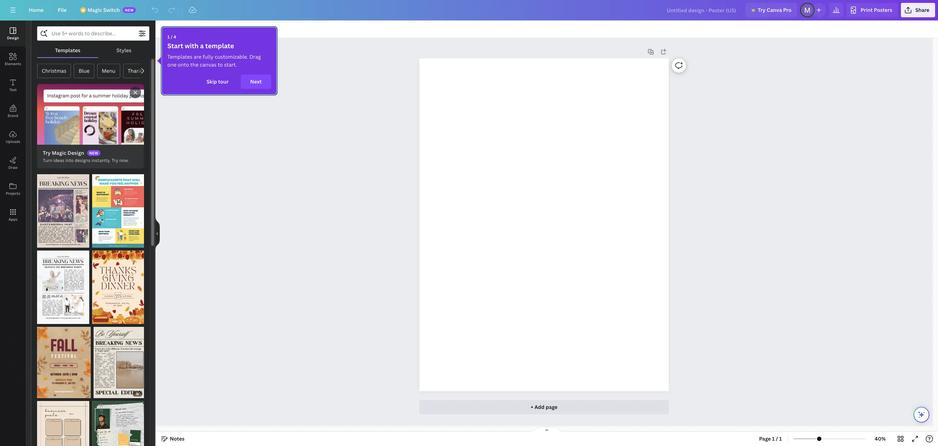 Task type: vqa. For each thing, say whether or not it's contained in the screenshot.
Presentations button
no



Task type: describe. For each thing, give the bounding box(es) containing it.
try for try magic design
[[43, 149, 51, 156]]

file button
[[52, 3, 72, 17]]

1 horizontal spatial 1
[[773, 436, 775, 442]]

next
[[250, 78, 262, 85]]

skip tour button
[[197, 75, 238, 89]]

turn ideas into designs instantly. try now.
[[43, 157, 129, 163]]

position button
[[159, 23, 184, 35]]

apps
[[9, 217, 17, 222]]

onto
[[178, 61, 189, 68]]

next button
[[241, 75, 271, 89]]

main menu bar
[[0, 0, 939, 21]]

canva assistant image
[[918, 411, 927, 419]]

2 horizontal spatial 1
[[780, 436, 783, 442]]

notes button
[[159, 433, 188, 445]]

40%
[[876, 436, 887, 442]]

position
[[161, 26, 181, 32]]

design button
[[0, 21, 26, 46]]

1 vertical spatial magic
[[52, 149, 66, 156]]

+
[[531, 404, 534, 411]]

print posters button
[[847, 3, 899, 17]]

instantly.
[[92, 157, 111, 163]]

styles
[[116, 47, 132, 54]]

brown illustrated fall festival poster image
[[37, 327, 91, 399]]

projects button
[[0, 176, 26, 202]]

green white modern board introduction all about me poster group
[[92, 397, 144, 446]]

1 / 4 start with a template templates are fully customizable. drag one onto the canvas to start.
[[168, 34, 261, 68]]

ideas
[[53, 157, 64, 163]]

brand
[[8, 113, 18, 118]]

brand button
[[0, 98, 26, 124]]

page 1 / 1
[[760, 436, 783, 442]]

skip
[[207, 78, 217, 85]]

text
[[9, 87, 17, 92]]

print posters
[[861, 6, 893, 13]]

tour
[[218, 78, 229, 85]]

brown simple business goals planner poster group
[[37, 397, 89, 446]]

+ add page button
[[420, 400, 670, 415]]

blue white playful illustration lifestyle poster image
[[92, 174, 144, 248]]

into
[[65, 157, 74, 163]]

magic inside main menu bar
[[88, 6, 102, 13]]

notes
[[170, 436, 185, 442]]

draw
[[8, 165, 18, 170]]

blue white playful illustration lifestyle poster group
[[92, 170, 144, 248]]

canva
[[767, 6, 783, 13]]

menu button
[[97, 64, 120, 78]]

1 horizontal spatial /
[[777, 436, 779, 442]]

elements button
[[0, 46, 26, 72]]

are
[[194, 53, 202, 60]]

show pages image
[[530, 427, 565, 433]]

styles button
[[98, 44, 150, 57]]

1 horizontal spatial design
[[68, 149, 84, 156]]

file
[[58, 6, 67, 13]]

1 inside 1 / 4 start with a template templates are fully customizable. drag one onto the canvas to start.
[[168, 34, 170, 40]]

4
[[174, 34, 176, 40]]

thanksgiving
[[128, 67, 159, 74]]

designs
[[75, 157, 91, 163]]

start.
[[224, 61, 237, 68]]

red orange illustrated thanksgiving dinner poster group
[[92, 246, 144, 324]]

customizable.
[[215, 53, 248, 60]]

christmas button
[[37, 64, 71, 78]]

turn
[[43, 157, 52, 163]]

text button
[[0, 72, 26, 98]]

blue button
[[74, 64, 94, 78]]

pro
[[784, 6, 792, 13]]

elements
[[5, 61, 21, 66]]

a
[[200, 41, 204, 50]]

template
[[205, 41, 234, 50]]

templates button
[[37, 44, 98, 57]]



Task type: locate. For each thing, give the bounding box(es) containing it.
red orange illustrated thanksgiving dinner poster image
[[92, 251, 144, 324]]

try canva pro
[[758, 6, 792, 13]]

green white modern board introduction all about me poster image
[[92, 401, 144, 446]]

try left 'canva'
[[758, 6, 766, 13]]

magic up ideas
[[52, 149, 66, 156]]

thanksgiving button
[[123, 64, 164, 78]]

templates up onto
[[168, 53, 193, 60]]

0 vertical spatial try
[[758, 6, 766, 13]]

try for try canva pro
[[758, 6, 766, 13]]

menu
[[102, 67, 116, 74]]

switch
[[103, 6, 120, 13]]

1 horizontal spatial new
[[125, 8, 134, 13]]

brown simple business goals planner poster image
[[37, 401, 89, 446]]

magic switch
[[88, 6, 120, 13]]

0 horizontal spatial new
[[89, 151, 98, 156]]

page
[[760, 436, 772, 442]]

uploads
[[6, 139, 20, 144]]

black simple newspaper birthday poster group
[[37, 246, 89, 324]]

0 horizontal spatial magic
[[52, 149, 66, 156]]

design up the elements button
[[7, 35, 19, 40]]

magic left switch
[[88, 6, 102, 13]]

share button
[[902, 3, 936, 17]]

try up turn
[[43, 149, 51, 156]]

draw button
[[0, 150, 26, 176]]

side panel tab list
[[0, 21, 26, 228]]

black simple newspaper birthday poster image
[[37, 251, 89, 324]]

/ left 4
[[171, 34, 173, 40]]

try canva pro button
[[746, 3, 798, 17]]

start
[[168, 41, 183, 50]]

1 vertical spatial design
[[68, 149, 84, 156]]

with
[[185, 41, 199, 50]]

templates
[[55, 47, 80, 54], [168, 53, 193, 60]]

brown illustrated fall festival poster group
[[37, 323, 91, 399]]

+ add page
[[531, 404, 558, 411]]

/
[[171, 34, 173, 40], [777, 436, 779, 442]]

projects
[[6, 191, 20, 196]]

page
[[546, 404, 558, 411]]

1 vertical spatial /
[[777, 436, 779, 442]]

try left now.
[[112, 157, 118, 163]]

home
[[29, 6, 44, 13]]

print
[[861, 6, 873, 13]]

design inside button
[[7, 35, 19, 40]]

design
[[7, 35, 19, 40], [68, 149, 84, 156]]

1 horizontal spatial magic
[[88, 6, 102, 13]]

1 vertical spatial new
[[89, 151, 98, 156]]

canvas
[[200, 61, 217, 68]]

Design title text field
[[662, 3, 743, 17]]

templates up christmas
[[55, 47, 80, 54]]

0 vertical spatial magic
[[88, 6, 102, 13]]

new up instantly.
[[89, 151, 98, 156]]

0 horizontal spatial 1
[[168, 34, 170, 40]]

new right switch
[[125, 8, 134, 13]]

apps button
[[0, 202, 26, 228]]

try inside button
[[758, 6, 766, 13]]

blue
[[79, 67, 90, 74]]

0 vertical spatial /
[[171, 34, 173, 40]]

christmas
[[42, 67, 66, 74]]

try
[[758, 6, 766, 13], [43, 149, 51, 156], [112, 157, 118, 163]]

0 vertical spatial design
[[7, 35, 19, 40]]

1 vertical spatial try
[[43, 149, 51, 156]]

templates inside 1 / 4 start with a template templates are fully customizable. drag one onto the canvas to start.
[[168, 53, 193, 60]]

beige vintage newspaper motivational quote poster group
[[94, 323, 144, 399]]

1
[[168, 34, 170, 40], [773, 436, 775, 442], [780, 436, 783, 442]]

magic
[[88, 6, 102, 13], [52, 149, 66, 156]]

posters
[[875, 6, 893, 13]]

Use 5+ words to describe... search field
[[52, 27, 135, 40]]

skip tour
[[207, 78, 229, 85]]

share
[[916, 6, 930, 13]]

now.
[[119, 157, 129, 163]]

drag
[[250, 53, 261, 60]]

hide image
[[155, 216, 160, 251]]

2 vertical spatial try
[[112, 157, 118, 163]]

1 horizontal spatial templates
[[168, 53, 193, 60]]

1 horizontal spatial try
[[112, 157, 118, 163]]

new
[[125, 8, 134, 13], [89, 151, 98, 156]]

/ inside 1 / 4 start with a template templates are fully customizable. drag one onto the canvas to start.
[[171, 34, 173, 40]]

one
[[168, 61, 177, 68]]

design up into
[[68, 149, 84, 156]]

fully
[[203, 53, 214, 60]]

0 horizontal spatial templates
[[55, 47, 80, 54]]

0 vertical spatial new
[[125, 8, 134, 13]]

black vintage newspaper birthday party poster group
[[37, 170, 89, 248]]

templates inside button
[[55, 47, 80, 54]]

0 horizontal spatial design
[[7, 35, 19, 40]]

40% button
[[869, 433, 893, 445]]

uploads button
[[0, 124, 26, 150]]

2 horizontal spatial try
[[758, 6, 766, 13]]

0 horizontal spatial try
[[43, 149, 51, 156]]

0 horizontal spatial /
[[171, 34, 173, 40]]

try magic design
[[43, 149, 84, 156]]

to
[[218, 61, 223, 68]]

black vintage newspaper birthday party poster image
[[37, 174, 89, 248]]

instagram post for a summer holiday promo image
[[37, 84, 144, 145]]

beige vintage newspaper motivational quote poster image
[[94, 327, 144, 399]]

home link
[[23, 3, 49, 17]]

add
[[535, 404, 545, 411]]

/ right page
[[777, 436, 779, 442]]

the
[[191, 61, 199, 68]]

new inside main menu bar
[[125, 8, 134, 13]]



